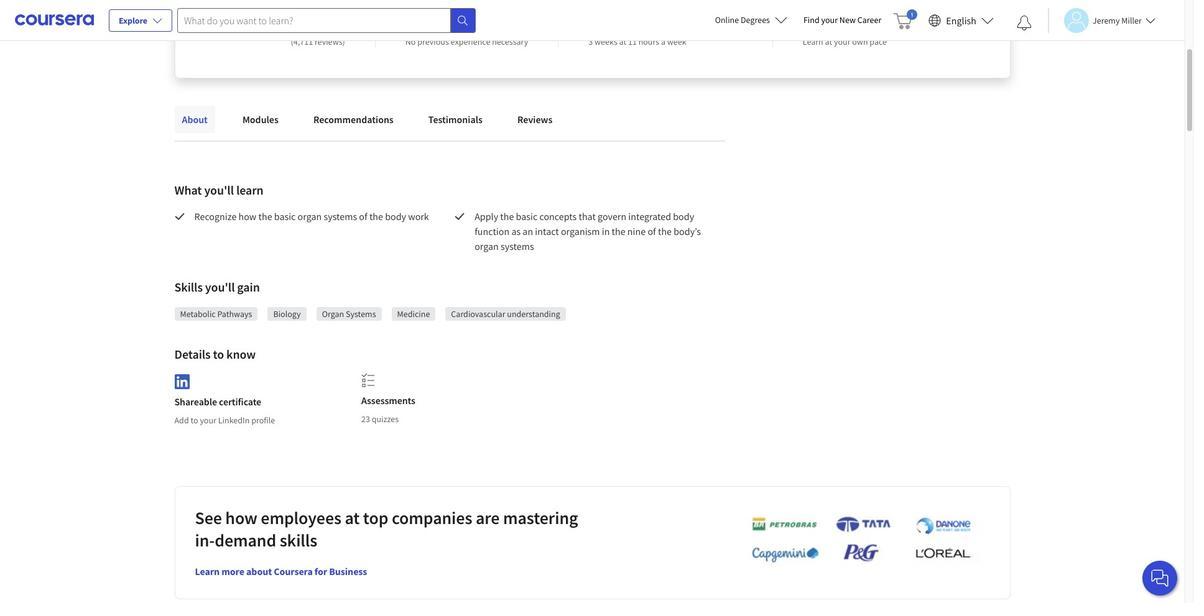 Task type: vqa. For each thing, say whether or not it's contained in the screenshot.


Task type: locate. For each thing, give the bounding box(es) containing it.
recommendations
[[313, 113, 394, 126]]

testimonials
[[428, 113, 483, 126]]

explore
[[119, 15, 147, 26]]

to inside approx. 35 hours to complete 3 weeks at 11 hours a week
[[680, 19, 691, 34]]

0 vertical spatial learn
[[803, 36, 823, 47]]

at left top
[[345, 507, 360, 529]]

explore button
[[109, 9, 172, 32]]

top
[[363, 507, 388, 529]]

of down the "integrated"
[[648, 225, 656, 238]]

11
[[628, 36, 637, 47]]

1 horizontal spatial at
[[619, 36, 626, 47]]

english button
[[924, 0, 999, 40]]

hours up a
[[647, 19, 677, 34]]

how down learn
[[239, 210, 256, 223]]

learn left more at the left of the page
[[195, 565, 220, 578]]

complete
[[693, 19, 742, 34]]

1 body from the left
[[385, 210, 406, 223]]

1 horizontal spatial learn
[[803, 36, 823, 47]]

0 horizontal spatial of
[[359, 210, 367, 223]]

cardiovascular
[[451, 308, 505, 320]]

at inside see how employees at top companies are mastering in-demand skills
[[345, 507, 360, 529]]

jeremy miller
[[1093, 15, 1142, 26]]

0 horizontal spatial body
[[385, 210, 406, 223]]

0 horizontal spatial basic
[[274, 210, 296, 223]]

0 vertical spatial your
[[821, 14, 838, 25]]

1 vertical spatial learn
[[195, 565, 220, 578]]

to left know
[[213, 346, 224, 362]]

body
[[385, 210, 406, 223], [673, 210, 694, 223]]

1 vertical spatial organ
[[475, 240, 499, 252]]

pace
[[870, 36, 887, 47]]

1 vertical spatial of
[[648, 225, 656, 238]]

schedule
[[846, 19, 894, 34]]

systems
[[324, 210, 357, 223], [501, 240, 534, 252]]

recommendations link
[[306, 106, 401, 133]]

at left 11
[[619, 36, 626, 47]]

learn more about coursera for business link
[[195, 565, 367, 578]]

None search field
[[177, 8, 476, 33]]

cardiovascular understanding
[[451, 308, 560, 320]]

that
[[579, 210, 596, 223]]

1 horizontal spatial organ
[[475, 240, 499, 252]]

how right see
[[225, 507, 257, 529]]

1 horizontal spatial basic
[[516, 210, 537, 223]]

1 vertical spatial you'll
[[205, 279, 235, 295]]

modules
[[242, 113, 279, 126]]

to up week
[[680, 19, 691, 34]]

your left 'own'
[[834, 36, 850, 47]]

of left work
[[359, 210, 367, 223]]

how inside see how employees at top companies are mastering in-demand skills
[[225, 507, 257, 529]]

0 vertical spatial you'll
[[204, 182, 234, 198]]

mastering
[[503, 507, 578, 529]]

to right add
[[191, 415, 198, 426]]

find your new career link
[[797, 12, 888, 28]]

metabolic pathways
[[180, 308, 252, 320]]

your right find
[[821, 14, 838, 25]]

online degrees button
[[705, 6, 797, 34]]

your down shareable certificate
[[200, 415, 216, 426]]

more
[[222, 565, 244, 578]]

hours left a
[[638, 36, 659, 47]]

certificate
[[219, 395, 261, 408]]

body left work
[[385, 210, 406, 223]]

organ
[[298, 210, 322, 223], [475, 240, 499, 252]]

skills
[[174, 279, 203, 295]]

english
[[946, 14, 976, 26]]

employees
[[261, 507, 341, 529]]

2 horizontal spatial at
[[825, 36, 832, 47]]

coursera
[[274, 565, 313, 578]]

1 horizontal spatial of
[[648, 225, 656, 238]]

2 horizontal spatial to
[[680, 19, 691, 34]]

online
[[715, 14, 739, 25]]

basic
[[274, 210, 296, 223], [516, 210, 537, 223]]

2 body from the left
[[673, 210, 694, 223]]

how
[[239, 210, 256, 223], [225, 507, 257, 529]]

1 horizontal spatial systems
[[501, 240, 534, 252]]

2 basic from the left
[[516, 210, 537, 223]]

jeremy miller button
[[1048, 8, 1155, 33]]

0 vertical spatial organ
[[298, 210, 322, 223]]

0 vertical spatial of
[[359, 210, 367, 223]]

0 vertical spatial how
[[239, 210, 256, 223]]

reviews link
[[510, 106, 560, 133]]

systems inside apply the basic concepts that govern integrated body function as an intact organism in the nine of the body's organ systems
[[501, 240, 534, 252]]

0 horizontal spatial learn
[[195, 565, 220, 578]]

details to know
[[174, 346, 256, 362]]

demand
[[215, 529, 276, 551]]

learn more about coursera for business
[[195, 565, 367, 578]]

at
[[619, 36, 626, 47], [825, 36, 832, 47], [345, 507, 360, 529]]

you'll up metabolic pathways
[[205, 279, 235, 295]]

the right the in
[[612, 225, 625, 238]]

to for know
[[213, 346, 224, 362]]

1 vertical spatial to
[[213, 346, 224, 362]]

learn
[[803, 36, 823, 47], [195, 565, 220, 578]]

1 vertical spatial systems
[[501, 240, 534, 252]]

at down flexible
[[825, 36, 832, 47]]

see how employees at top companies are mastering in-demand skills
[[195, 507, 578, 551]]

of inside apply the basic concepts that govern integrated body function as an intact organism in the nine of the body's organ systems
[[648, 225, 656, 238]]

1 horizontal spatial body
[[673, 210, 694, 223]]

organ
[[322, 308, 344, 320]]

you'll
[[204, 182, 234, 198], [205, 279, 235, 295]]

assessments
[[361, 394, 415, 407]]

shareable
[[174, 395, 217, 408]]

at inside approx. 35 hours to complete 3 weeks at 11 hours a week
[[619, 36, 626, 47]]

hours
[[647, 19, 677, 34], [638, 36, 659, 47]]

1 vertical spatial your
[[834, 36, 850, 47]]

learn down flexible
[[803, 36, 823, 47]]

organ systems
[[322, 308, 376, 320]]

0 vertical spatial systems
[[324, 210, 357, 223]]

3
[[589, 36, 593, 47]]

at inside flexible schedule learn at your own pace
[[825, 36, 832, 47]]

about link
[[174, 106, 215, 133]]

0 vertical spatial to
[[680, 19, 691, 34]]

2 vertical spatial your
[[200, 415, 216, 426]]

1 vertical spatial hours
[[638, 36, 659, 47]]

necessary
[[492, 36, 528, 47]]

1 horizontal spatial to
[[213, 346, 224, 362]]

chat with us image
[[1150, 568, 1170, 588]]

you'll for skills
[[205, 279, 235, 295]]

learn inside flexible schedule learn at your own pace
[[803, 36, 823, 47]]

2 vertical spatial to
[[191, 415, 198, 426]]

find
[[803, 14, 819, 25]]

1 vertical spatial how
[[225, 507, 257, 529]]

body up body's
[[673, 210, 694, 223]]

0 horizontal spatial to
[[191, 415, 198, 426]]

you'll up the recognize
[[204, 182, 234, 198]]

0 horizontal spatial at
[[345, 507, 360, 529]]

are
[[476, 507, 500, 529]]



Task type: describe. For each thing, give the bounding box(es) containing it.
beginner
[[405, 19, 453, 34]]

level
[[455, 19, 481, 34]]

in
[[602, 225, 610, 238]]

you'll for what
[[204, 182, 234, 198]]

reviews)
[[315, 36, 345, 47]]

beginner level no previous experience necessary
[[405, 19, 528, 47]]

shopping cart: 1 item image
[[894, 9, 917, 29]]

23
[[361, 414, 370, 425]]

the down learn
[[258, 210, 272, 223]]

at for see how employees at top companies are mastering in-demand skills
[[345, 507, 360, 529]]

how for recognize
[[239, 210, 256, 223]]

systems
[[346, 308, 376, 320]]

for
[[315, 565, 327, 578]]

see
[[195, 507, 222, 529]]

degrees
[[741, 14, 770, 25]]

linkedin
[[218, 415, 250, 426]]

career
[[857, 14, 881, 25]]

reviews
[[517, 113, 553, 126]]

What do you want to learn? text field
[[177, 8, 451, 33]]

gain
[[237, 279, 260, 295]]

week
[[667, 36, 686, 47]]

pathways
[[217, 308, 252, 320]]

coursera enterprise logos image
[[733, 516, 982, 570]]

new
[[839, 14, 856, 25]]

recognize
[[194, 210, 237, 223]]

find your new career
[[803, 14, 881, 25]]

0 horizontal spatial organ
[[298, 210, 322, 223]]

0 vertical spatial hours
[[647, 19, 677, 34]]

your inside flexible schedule learn at your own pace
[[834, 36, 850, 47]]

1 basic from the left
[[274, 210, 296, 223]]

the down the "integrated"
[[658, 225, 672, 238]]

weeks
[[595, 36, 617, 47]]

function
[[475, 225, 509, 238]]

metabolic
[[180, 308, 216, 320]]

quizzes
[[372, 414, 399, 425]]

about
[[182, 113, 208, 126]]

add
[[174, 415, 189, 426]]

as
[[511, 225, 521, 238]]

what
[[174, 182, 202, 198]]

organism
[[561, 225, 600, 238]]

add to your linkedin profile
[[174, 415, 275, 426]]

approx.
[[589, 19, 629, 34]]

previous
[[417, 36, 449, 47]]

medicine
[[397, 308, 430, 320]]

online degrees
[[715, 14, 770, 25]]

a
[[661, 36, 665, 47]]

business
[[329, 565, 367, 578]]

coursera image
[[15, 10, 94, 30]]

flexible
[[803, 19, 844, 34]]

integrated
[[628, 210, 671, 223]]

apply the basic concepts that govern integrated body function as an intact organism in the nine of the body's organ systems
[[475, 210, 703, 252]]

jeremy
[[1093, 15, 1120, 26]]

nine
[[627, 225, 646, 238]]

show notifications image
[[1017, 16, 1032, 30]]

how for see
[[225, 507, 257, 529]]

miller
[[1121, 15, 1142, 26]]

experience
[[451, 36, 490, 47]]

flexible schedule learn at your own pace
[[803, 19, 894, 47]]

about
[[246, 565, 272, 578]]

govern
[[598, 210, 626, 223]]

know
[[226, 346, 256, 362]]

testimonials link
[[421, 106, 490, 133]]

recognize how the basic organ systems of the body work
[[194, 210, 431, 223]]

companies
[[392, 507, 472, 529]]

23 quizzes
[[361, 414, 399, 425]]

understanding
[[507, 308, 560, 320]]

what you'll learn
[[174, 182, 263, 198]]

details
[[174, 346, 211, 362]]

at for flexible schedule learn at your own pace
[[825, 36, 832, 47]]

basic inside apply the basic concepts that govern integrated body function as an intact organism in the nine of the body's organ systems
[[516, 210, 537, 223]]

body inside apply the basic concepts that govern integrated body function as an intact organism in the nine of the body's organ systems
[[673, 210, 694, 223]]

the up as
[[500, 210, 514, 223]]

(4,711
[[291, 36, 313, 47]]

to for your
[[191, 415, 198, 426]]

in-
[[195, 529, 215, 551]]

work
[[408, 210, 429, 223]]

modules link
[[235, 106, 286, 133]]

body's
[[674, 225, 701, 238]]

4.8
[[291, 19, 307, 34]]

profile
[[251, 415, 275, 426]]

concepts
[[539, 210, 577, 223]]

organ inside apply the basic concepts that govern integrated body function as an intact organism in the nine of the body's organ systems
[[475, 240, 499, 252]]

35
[[632, 19, 644, 34]]

0 horizontal spatial systems
[[324, 210, 357, 223]]

4.8 (4,711 reviews)
[[291, 19, 345, 47]]

the left work
[[369, 210, 383, 223]]

no
[[405, 36, 416, 47]]

biology
[[273, 308, 301, 320]]

apply
[[475, 210, 498, 223]]

shareable certificate
[[174, 395, 261, 408]]

own
[[852, 36, 868, 47]]

skills
[[280, 529, 317, 551]]

learn
[[236, 182, 263, 198]]

intact
[[535, 225, 559, 238]]

skills you'll gain
[[174, 279, 260, 295]]



